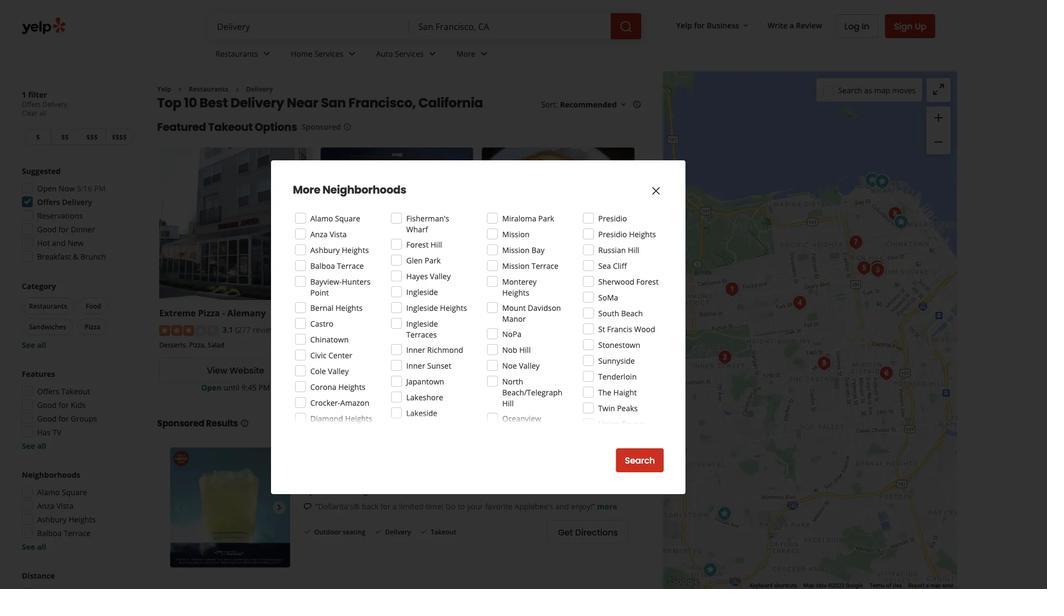 Task type: vqa. For each thing, say whether or not it's contained in the screenshot.
Dallas,
no



Task type: describe. For each thing, give the bounding box(es) containing it.
a for report
[[926, 583, 929, 589]]

see all for alamo
[[22, 542, 46, 552]]

distance option group
[[19, 570, 135, 589]]

stonestown
[[599, 340, 641, 350]]

offers takeout
[[37, 386, 90, 396]]

terms of use link
[[870, 583, 902, 589]]

haight
[[614, 387, 637, 398]]

3.1 star rating image
[[159, 325, 218, 336]]

offers for offers delivery
[[37, 197, 60, 207]]

that's amore woodfire pizza image
[[714, 503, 736, 525]]

2 horizontal spatial takeout
[[431, 528, 457, 537]]

1 horizontal spatial pizza
[[198, 307, 220, 319]]

russian hill
[[599, 245, 640, 255]]

inner for inner richmond
[[407, 345, 425, 355]]

0 horizontal spatial a
[[393, 501, 397, 512]]

north beach/telegraph hill
[[503, 376, 563, 408]]

house of thai image
[[854, 257, 876, 279]]

0 horizontal spatial balboa
[[37, 528, 62, 538]]

review
[[796, 20, 823, 30]]

log
[[845, 20, 860, 32]]

presidio heights
[[599, 229, 656, 239]]

chubby noodle image
[[885, 203, 907, 225]]

chinatown
[[310, 334, 349, 345]]

24 chevron down v2 image for more
[[478, 47, 491, 60]]

search for search
[[625, 455, 655, 467]]

clear
[[22, 109, 38, 118]]

good for good for kids
[[37, 400, 57, 410]]

yelp for business
[[677, 20, 740, 30]]

ashbury inside more neighborhoods 'dialog'
[[310, 245, 340, 255]]

mission bay
[[503, 245, 545, 255]]

report a map error
[[909, 583, 954, 589]]

16 chevron down v2 image
[[742, 21, 751, 30]]

1 vertical spatial ashbury heights
[[37, 514, 96, 525]]

0 vertical spatial get directions link
[[321, 358, 473, 382]]

terrace for monterey
[[532, 261, 559, 271]]

1 horizontal spatial get directions link
[[548, 520, 629, 544]]

mission for mission bay
[[503, 245, 530, 255]]

cantoo latin asian rotisserie image
[[867, 259, 889, 281]]

park for miraloma park
[[539, 213, 555, 223]]

neighborhoods inside 'dialog'
[[323, 182, 406, 198]]

savor image
[[715, 347, 736, 369]]

0 horizontal spatial balboa terrace
[[37, 528, 91, 538]]

1 horizontal spatial directions
[[575, 526, 618, 539]]

see all button for offers takeout
[[22, 441, 46, 451]]

1 vertical spatial restaurants link
[[189, 85, 229, 94]]

see all button for alamo square
[[22, 542, 46, 552]]

see for alamo
[[22, 542, 35, 552]]

valley for cole valley
[[328, 366, 349, 376]]

1 ingleside from the top
[[407, 287, 438, 297]]

to
[[458, 501, 465, 512]]

extreme
[[159, 307, 196, 319]]

manor
[[503, 313, 526, 324]]

hill for russian hill
[[628, 245, 640, 255]]

-
[[222, 307, 225, 319]]

ingleside for ingleside terraces
[[407, 318, 438, 329]]

valley for hayes valley
[[430, 271, 451, 281]]

civic
[[310, 350, 327, 360]]

2 vertical spatial 16 info v2 image
[[240, 419, 249, 428]]

good for dinner
[[37, 224, 95, 234]]

balboa terrace inside more neighborhoods 'dialog'
[[310, 261, 364, 271]]

sponsored for sponsored
[[302, 122, 341, 132]]

bernal heights
[[310, 303, 363, 313]]

5:16
[[77, 183, 92, 193]]

1 horizontal spatial open until midnight
[[523, 383, 595, 393]]

ingleside terraces
[[407, 318, 438, 340]]

pasha sf image
[[867, 257, 889, 279]]

close image
[[650, 184, 663, 198]]

0 horizontal spatial breakfast
[[37, 251, 71, 262]]

write a review
[[768, 20, 823, 30]]

outdoor
[[314, 528, 341, 537]]

all for neighborhoods
[[37, 542, 46, 552]]

$$$ button
[[78, 129, 105, 145]]

0 horizontal spatial alamo square
[[37, 487, 87, 497]]

breakfast inside ihop 331 reviews breakfast & brunch, burgers, pancakes
[[321, 338, 350, 347]]

0 horizontal spatial open until midnight
[[303, 486, 375, 496]]

valley for noe valley
[[519, 360, 540, 371]]

reservations
[[37, 210, 83, 221]]

previous image
[[175, 501, 188, 514]]

brunch
[[80, 251, 106, 262]]

the haight
[[599, 387, 637, 398]]

brunch,
[[358, 338, 382, 347]]

$ button
[[24, 129, 51, 145]]

data
[[816, 583, 827, 589]]

16 chevron right v2 image
[[233, 85, 242, 94]]

1 vertical spatial get
[[558, 526, 573, 539]]

richmond
[[427, 345, 464, 355]]

24 chevron down v2 image for auto services
[[426, 47, 439, 60]]

mission for mission terrace
[[503, 261, 530, 271]]

$$
[[61, 132, 69, 141]]

10
[[184, 94, 197, 112]]

alamo square inside more neighborhoods 'dialog'
[[310, 213, 360, 223]]

bayview-
[[310, 276, 342, 287]]

16 chevron right v2 image
[[176, 85, 184, 94]]

corona
[[310, 382, 337, 392]]

zoom out image
[[933, 136, 946, 149]]

auto services
[[376, 48, 424, 59]]

tenderloin
[[599, 371, 637, 382]]

extreme pizza - alemany
[[159, 307, 266, 319]]

all for features
[[37, 441, 46, 451]]

keyboard shortcuts button
[[750, 582, 798, 589]]

has tv
[[37, 427, 61, 437]]

for for kids
[[59, 400, 69, 410]]

2 horizontal spatial square
[[622, 419, 647, 429]]

16 checkmark v2 image for outdoor seating
[[303, 527, 312, 536]]

food
[[86, 301, 101, 310]]

16 checkmark v2 image for delivery
[[374, 527, 383, 536]]

search image
[[620, 20, 633, 33]]

0 horizontal spatial alamo
[[37, 487, 60, 497]]

the
[[599, 387, 612, 398]]

yelp for yelp for business
[[677, 20, 693, 30]]

hot and new
[[37, 238, 84, 248]]

offers for offers takeout
[[37, 386, 59, 396]]

1 horizontal spatial midnight
[[563, 383, 595, 393]]

inner for inner sunset
[[407, 360, 425, 371]]

"dollarita's® back for a limited time! go to your favorite applebee's and enjoy!" more
[[315, 501, 618, 512]]

1 vertical spatial get directions
[[558, 526, 618, 539]]

map for moves
[[875, 85, 891, 95]]

sandwiches,
[[482, 341, 520, 350]]

offers delivery
[[37, 197, 92, 207]]

francisco,
[[349, 94, 416, 112]]

map region
[[543, 0, 962, 589]]

park for glen park
[[425, 255, 441, 265]]

offers inside "1 filter offers delivery clear all"
[[22, 100, 41, 109]]

1 mission from the top
[[503, 229, 530, 239]]

16 checkmark v2 image
[[420, 527, 429, 536]]

vista inside more neighborhoods 'dialog'
[[330, 229, 347, 239]]

noe valley
[[503, 360, 540, 371]]

1 filter offers delivery clear all
[[22, 89, 67, 118]]

point
[[310, 287, 329, 298]]

2 reviews) from the left
[[571, 325, 601, 335]]

as
[[865, 85, 873, 95]]

south
[[599, 308, 619, 318]]

$$$$
[[112, 132, 127, 141]]

1 reviews) from the left
[[253, 325, 282, 335]]

until up "dollarita's®
[[326, 486, 342, 496]]

sponsored results
[[157, 418, 238, 430]]

sunnyside
[[599, 356, 635, 366]]

good for groups
[[37, 413, 97, 424]]

log in
[[845, 20, 870, 32]]

sponsored for sponsored results
[[157, 418, 204, 430]]

0 horizontal spatial get directions
[[367, 364, 427, 377]]

good for good for dinner
[[37, 224, 57, 234]]

miraloma park
[[503, 213, 555, 223]]

for for business
[[694, 20, 705, 30]]

1 vertical spatial restaurants
[[189, 85, 229, 94]]

0 horizontal spatial get
[[367, 364, 382, 377]]

more for more
[[457, 48, 476, 59]]

lakeside
[[407, 408, 438, 418]]

website
[[230, 364, 264, 377]]

0 horizontal spatial midnight
[[344, 486, 375, 496]]

soma
[[599, 292, 619, 303]]

0 horizontal spatial neighborhoods
[[22, 470, 80, 480]]

for right back
[[381, 501, 391, 512]]

top
[[157, 94, 181, 112]]

kung food image
[[789, 292, 811, 314]]

has
[[37, 427, 51, 437]]

francis
[[607, 324, 633, 334]]

$$ button
[[51, 129, 78, 145]]

pm for view
[[259, 383, 270, 393]]

up
[[915, 20, 927, 32]]

inner sunset
[[407, 360, 452, 371]]

0 vertical spatial restaurants link
[[207, 39, 282, 71]]

reviews
[[334, 324, 357, 333]]

delivery down open now 5:16 pm
[[62, 197, 92, 207]]

hayes valley
[[407, 271, 451, 281]]

open for order now
[[523, 383, 543, 393]]

expand map image
[[933, 83, 946, 96]]

open down suggested
[[37, 183, 57, 193]]

anza inside more neighborhoods 'dialog'
[[310, 229, 328, 239]]

home services link
[[282, 39, 368, 71]]

1
[[22, 89, 26, 100]]

visitacion valley
[[599, 435, 655, 445]]

open now 5:16 pm
[[37, 183, 106, 193]]

breakfast & brunch
[[37, 251, 106, 262]]

kids
[[71, 400, 86, 410]]

salad
[[208, 341, 224, 350]]

pizza button
[[78, 319, 108, 335]]

russian
[[599, 245, 626, 255]]

desserts,
[[159, 341, 187, 350]]

yelp for the yelp link
[[157, 85, 171, 94]]

until for now
[[545, 383, 561, 393]]

1 vertical spatial anza
[[37, 501, 54, 511]]

0 vertical spatial directions
[[384, 364, 427, 377]]

2 horizontal spatial &
[[546, 307, 553, 319]]

delivery up options
[[231, 94, 284, 112]]

until for website
[[224, 383, 240, 393]]

zoom in image
[[933, 111, 946, 124]]

0 horizontal spatial vista
[[56, 501, 74, 511]]

favorite
[[485, 501, 513, 512]]

restaurants inside 'button'
[[29, 301, 67, 310]]

castro
[[310, 318, 334, 329]]

good for good for groups
[[37, 413, 57, 424]]

korean soul chicken image
[[846, 232, 867, 253]]

sign
[[894, 20, 913, 32]]



Task type: locate. For each thing, give the bounding box(es) containing it.
applebee's grill + bar image
[[862, 169, 884, 191]]

amazon
[[341, 398, 370, 408]]

sign up link
[[886, 14, 936, 38]]

see all for offers
[[22, 441, 46, 451]]

forest right "sherwood"
[[637, 276, 659, 287]]

1 vertical spatial inner
[[407, 360, 425, 371]]

1 vertical spatial anza vista
[[37, 501, 74, 511]]

1 vertical spatial breakfast
[[321, 338, 350, 347]]

0 vertical spatial square
[[335, 213, 360, 223]]

miraloma
[[503, 213, 537, 223]]

0 vertical spatial pizza
[[198, 307, 220, 319]]

for for dinner
[[59, 224, 69, 234]]

directions down more link
[[575, 526, 618, 539]]

sunset
[[427, 360, 452, 371]]

forest
[[407, 239, 429, 250], [637, 276, 659, 287]]

presidio for presidio heights
[[599, 229, 627, 239]]

until down order
[[545, 383, 561, 393]]

until for directions
[[383, 383, 399, 393]]

1 horizontal spatial sponsored
[[302, 122, 341, 132]]

restaurants up 16 chevron right v2 icon at the top of the page
[[216, 48, 258, 59]]

2 good from the top
[[37, 400, 57, 410]]

all inside "1 filter offers delivery clear all"
[[39, 109, 46, 118]]

sort:
[[541, 99, 558, 110]]

see
[[22, 340, 35, 350], [22, 441, 35, 451], [22, 542, 35, 552]]

0 vertical spatial vista
[[330, 229, 347, 239]]

pancakes
[[411, 338, 439, 347]]

1 24 chevron down v2 image from the left
[[260, 47, 274, 60]]

1 horizontal spatial services
[[395, 48, 424, 59]]

terrace for bayview-
[[337, 261, 364, 271]]

0 vertical spatial park
[[539, 213, 555, 223]]

restaurants link
[[207, 39, 282, 71], [189, 85, 229, 94]]

good up has tv
[[37, 413, 57, 424]]

dumpling baby china bistro image
[[722, 279, 743, 300]]

balboa terrace up distance option group
[[37, 528, 91, 538]]

16 info v2 image for top 10 best delivery near san francisco, california
[[633, 100, 642, 109]]

0 vertical spatial anza
[[310, 229, 328, 239]]

valley right noe
[[519, 360, 540, 371]]

search
[[839, 85, 863, 95], [625, 455, 655, 467]]

featured takeout options
[[157, 119, 297, 134]]

breakfast up "civic center"
[[321, 338, 350, 347]]

0 horizontal spatial forest
[[407, 239, 429, 250]]

st
[[599, 324, 606, 334]]

takeout for featured
[[208, 119, 253, 134]]

delivery link
[[246, 85, 273, 94]]

3.1
[[223, 325, 233, 335]]

open until 9:45 pm
[[201, 383, 270, 393]]

for down good for kids
[[59, 413, 69, 424]]

see all down the sandwiches button
[[22, 340, 46, 350]]

presidio up presidio heights
[[599, 213, 627, 223]]

all up distance
[[37, 542, 46, 552]]

for for groups
[[59, 413, 69, 424]]

0 vertical spatial restaurants
[[216, 48, 258, 59]]

farmhouse kitchen thai cuisine image
[[876, 363, 898, 384]]

1 horizontal spatial search
[[839, 85, 863, 95]]

san
[[321, 94, 346, 112]]

None search field
[[208, 13, 644, 39]]

crocker-amazon
[[310, 398, 370, 408]]

get directions link down enjoy!"
[[548, 520, 629, 544]]

0 vertical spatial search
[[839, 85, 863, 95]]

and left enjoy!"
[[556, 501, 569, 512]]

0 vertical spatial ingleside
[[407, 287, 438, 297]]

mount davidson manor
[[503, 303, 561, 324]]

sandwiches button
[[22, 319, 73, 335]]

0 horizontal spatial anza
[[37, 501, 54, 511]]

0 horizontal spatial ashbury heights
[[37, 514, 96, 525]]

24 chevron down v2 image
[[346, 47, 359, 60], [426, 47, 439, 60]]

0 vertical spatial breakfast
[[37, 251, 71, 262]]

0 horizontal spatial ashbury
[[37, 514, 67, 525]]

get up open until 10:00 pm
[[367, 364, 382, 377]]

sherwood forest
[[599, 276, 659, 287]]

group containing neighborhoods
[[19, 469, 135, 552]]

open down view
[[201, 383, 222, 393]]

2 vertical spatial square
[[62, 487, 87, 497]]

24 chevron down v2 image inside "home services" link
[[346, 47, 359, 60]]

0 horizontal spatial sponsored
[[157, 418, 204, 430]]

0 vertical spatial map
[[875, 85, 891, 95]]

1 horizontal spatial yelp
[[677, 20, 693, 30]]

1 24 chevron down v2 image from the left
[[346, 47, 359, 60]]

extreme pizza - alemany image
[[700, 560, 722, 581]]

oceanview
[[503, 413, 541, 424]]

pizza, for view
[[189, 341, 206, 350]]

hill for forest hill
[[431, 239, 442, 250]]

1 vertical spatial good
[[37, 400, 57, 410]]

seating
[[343, 528, 366, 537]]

3 mission from the top
[[503, 261, 530, 271]]

2 vertical spatial &
[[351, 338, 356, 347]]

see all up distance
[[22, 542, 46, 552]]

group containing category
[[20, 280, 135, 350]]

yelp inside "yelp for business" button
[[677, 20, 693, 30]]

order now link
[[482, 358, 635, 382]]

offers up good for kids
[[37, 386, 59, 396]]

restaurants inside the business categories element
[[216, 48, 258, 59]]

1 vertical spatial presidio
[[599, 229, 627, 239]]

24 chevron down v2 image for home services
[[346, 47, 359, 60]]

1 horizontal spatial reviews)
[[571, 325, 601, 335]]

group containing features
[[19, 368, 135, 451]]

presidio for presidio
[[599, 213, 627, 223]]

1 presidio from the top
[[599, 213, 627, 223]]

hill up the glen park
[[431, 239, 442, 250]]

0 vertical spatial good
[[37, 224, 57, 234]]

0 horizontal spatial terrace
[[64, 528, 91, 538]]

sign up
[[894, 20, 927, 32]]

hayes
[[407, 271, 428, 281]]

terraces
[[407, 329, 437, 340]]

reviews) right (54
[[571, 325, 601, 335]]

1 see all from the top
[[22, 340, 46, 350]]

slideshow element
[[170, 448, 290, 568]]

3 see from the top
[[22, 542, 35, 552]]

24 chevron down v2 image for restaurants
[[260, 47, 274, 60]]

good
[[37, 224, 57, 234], [37, 400, 57, 410], [37, 413, 57, 424]]

limited
[[399, 501, 424, 512]]

error
[[943, 583, 954, 589]]

a left limited
[[393, 501, 397, 512]]

1 vertical spatial alamo square
[[37, 487, 87, 497]]

more for more neighborhoods
[[293, 182, 321, 198]]

2 vertical spatial see all button
[[22, 542, 46, 552]]

and right hot
[[52, 238, 66, 248]]

all down has
[[37, 441, 46, 451]]

(54 reviews)
[[558, 325, 601, 335]]

get down enjoy!"
[[558, 526, 573, 539]]

0 vertical spatial anza vista
[[310, 229, 347, 239]]

1 vertical spatial get directions link
[[548, 520, 629, 544]]

takeout up the kids
[[61, 386, 90, 396]]

a for write
[[790, 20, 794, 30]]

group containing suggested
[[19, 165, 135, 265]]

& down the reviews
[[351, 338, 356, 347]]

1 vertical spatial see all
[[22, 441, 46, 451]]

24 chevron down v2 image right auto services
[[426, 47, 439, 60]]

google image
[[666, 575, 702, 589]]

restaurants link right 16 chevron right v2 image
[[189, 85, 229, 94]]

0 vertical spatial a
[[790, 20, 794, 30]]

open for view website
[[201, 383, 222, 393]]

delivery
[[246, 85, 273, 94], [231, 94, 284, 112], [43, 100, 67, 109], [62, 197, 92, 207], [385, 528, 411, 537]]

1 horizontal spatial forest
[[637, 276, 659, 287]]

directions up the 10:00
[[384, 364, 427, 377]]

more link
[[597, 501, 618, 512]]

corona heights
[[310, 382, 366, 392]]

1 horizontal spatial takeout
[[208, 119, 253, 134]]

japantown
[[407, 376, 444, 387]]

now for order
[[562, 364, 581, 377]]

filter
[[28, 89, 47, 100]]

anza vista inside more neighborhoods 'dialog'
[[310, 229, 347, 239]]

auto
[[376, 48, 393, 59]]

applebee's
[[515, 501, 554, 512]]

2 mission from the top
[[503, 245, 530, 255]]

open up amazon
[[360, 383, 381, 393]]

time!
[[426, 501, 444, 512]]

applebee's grill + bar image
[[170, 448, 290, 568]]

bayview-hunters point
[[310, 276, 371, 298]]

and inside group
[[52, 238, 66, 248]]

1 horizontal spatial get directions
[[558, 526, 618, 539]]

more inside 'dialog'
[[293, 182, 321, 198]]

mission up monterey
[[503, 261, 530, 271]]

1 vertical spatial more
[[293, 182, 321, 198]]

ihop link
[[321, 307, 343, 319]]

2 see all button from the top
[[22, 441, 46, 451]]

park right miraloma
[[539, 213, 555, 223]]

see all down has
[[22, 441, 46, 451]]

business categories element
[[207, 39, 936, 71]]

0 horizontal spatial &
[[73, 251, 78, 262]]

get directions up open until 10:00 pm
[[367, 364, 427, 377]]

get directions link
[[321, 358, 473, 382], [548, 520, 629, 544]]

0 vertical spatial get
[[367, 364, 382, 377]]

takeout for offers
[[61, 386, 90, 396]]

1 vertical spatial midnight
[[344, 486, 375, 496]]

ingleside up the ingleside terraces
[[407, 303, 438, 313]]

inner up japantown
[[407, 360, 425, 371]]

1 horizontal spatial anza
[[310, 229, 328, 239]]

hill inside north beach/telegraph hill
[[503, 398, 514, 408]]

search inside button
[[625, 455, 655, 467]]

hill for nob hill
[[520, 345, 531, 355]]

delivery inside "1 filter offers delivery clear all"
[[43, 100, 67, 109]]

ihop image
[[872, 171, 894, 193]]

delivery left 16 checkmark v2 image
[[385, 528, 411, 537]]

a
[[790, 20, 794, 30], [393, 501, 397, 512], [926, 583, 929, 589]]

hunters
[[342, 276, 371, 287]]

1 good from the top
[[37, 224, 57, 234]]

1 horizontal spatial ashbury heights
[[310, 245, 369, 255]]

0 vertical spatial yelp
[[677, 20, 693, 30]]

report a map error link
[[909, 583, 954, 589]]

new
[[68, 238, 84, 248]]

distance
[[22, 571, 55, 581]]

2 ingleside from the top
[[407, 303, 438, 313]]

1 pizza, from the left
[[189, 341, 206, 350]]

yelp left business
[[677, 20, 693, 30]]

restaurants right 16 chevron right v2 image
[[189, 85, 229, 94]]

0 horizontal spatial pm
[[94, 183, 106, 193]]

services for home services
[[315, 48, 344, 59]]

2 24 chevron down v2 image from the left
[[426, 47, 439, 60]]

2 24 chevron down v2 image from the left
[[478, 47, 491, 60]]

delivery down filter
[[43, 100, 67, 109]]

good up hot
[[37, 224, 57, 234]]

1 horizontal spatial anza vista
[[310, 229, 347, 239]]

search button
[[616, 449, 664, 473]]

now up offers delivery
[[59, 183, 75, 193]]

fisherman's
[[407, 213, 450, 223]]

0 vertical spatial forest
[[407, 239, 429, 250]]

2 presidio from the top
[[599, 229, 627, 239]]

offers up reservations
[[37, 197, 60, 207]]

2 vertical spatial a
[[926, 583, 929, 589]]

0 vertical spatial now
[[59, 183, 75, 193]]

order now
[[536, 364, 581, 377]]

1 vertical spatial map
[[931, 583, 942, 589]]

midnight down order now
[[563, 383, 595, 393]]

0 vertical spatial and
[[52, 238, 66, 248]]

ingleside up terraces
[[407, 318, 438, 329]]

16 speech v2 image
[[303, 503, 312, 511]]

services right auto
[[395, 48, 424, 59]]

1 see from the top
[[22, 340, 35, 350]]

until left the 9:45
[[224, 383, 240, 393]]

1 vertical spatial and
[[556, 501, 569, 512]]

outdoor seating
[[314, 528, 366, 537]]

pm for get
[[422, 383, 434, 393]]

valley for visitacion valley
[[634, 435, 655, 445]]

0 vertical spatial see all
[[22, 340, 46, 350]]

16 info v2 image for featured takeout options
[[343, 123, 352, 131]]

alemany
[[227, 307, 266, 319]]

offers down filter
[[22, 100, 41, 109]]

pm right the 9:45
[[259, 383, 270, 393]]

diamond heights
[[310, 413, 372, 424]]

see for offers
[[22, 441, 35, 451]]

see all button down the sandwiches button
[[22, 340, 46, 350]]

more neighborhoods dialog
[[0, 0, 1048, 589]]

pizzeria
[[510, 307, 544, 319]]

all for category
[[37, 340, 46, 350]]

3 see all from the top
[[22, 542, 46, 552]]

services for auto services
[[395, 48, 424, 59]]

0 vertical spatial presidio
[[599, 213, 627, 223]]

hill right nob
[[520, 345, 531, 355]]

2 vertical spatial ingleside
[[407, 318, 438, 329]]

for inside button
[[694, 20, 705, 30]]

tv
[[53, 427, 61, 437]]

next image
[[273, 501, 286, 514]]

nob hill
[[503, 345, 531, 355]]

valley up search button
[[634, 435, 655, 445]]

0 horizontal spatial map
[[875, 85, 891, 95]]

more neighborhoods
[[293, 182, 406, 198]]

directions
[[384, 364, 427, 377], [575, 526, 618, 539]]

delivery right 16 chevron right v2 icon at the top of the page
[[246, 85, 273, 94]]

1 vertical spatial balboa
[[37, 528, 62, 538]]

4.5 star rating image
[[482, 325, 541, 336]]

takeout inside group
[[61, 386, 90, 396]]

0 horizontal spatial directions
[[384, 364, 427, 377]]

1 horizontal spatial 16 checkmark v2 image
[[374, 527, 383, 536]]

24 chevron down v2 image
[[260, 47, 274, 60], [478, 47, 491, 60]]

0 horizontal spatial 16 info v2 image
[[240, 419, 249, 428]]

1 services from the left
[[315, 48, 344, 59]]

1 horizontal spatial balboa
[[310, 261, 335, 271]]

valley up corona heights
[[328, 366, 349, 376]]

sponsored down top 10 best delivery near san francisco, california
[[302, 122, 341, 132]]

ingleside for ingleside heights
[[407, 303, 438, 313]]

view website link
[[159, 358, 312, 382]]

map for error
[[931, 583, 942, 589]]

1 vertical spatial neighborhoods
[[22, 470, 80, 480]]

1 horizontal spatial park
[[539, 213, 555, 223]]

1 see all button from the top
[[22, 340, 46, 350]]

1 vertical spatial forest
[[637, 276, 659, 287]]

1 inner from the top
[[407, 345, 425, 355]]

pizza left -
[[198, 307, 220, 319]]

takeout right 16 checkmark v2 image
[[431, 528, 457, 537]]

sea
[[599, 261, 611, 271]]

1 horizontal spatial vista
[[330, 229, 347, 239]]

16 checkmark v2 image left outdoor
[[303, 527, 312, 536]]

your
[[467, 501, 483, 512]]

saucy asian image
[[814, 353, 836, 375]]

2 vertical spatial takeout
[[431, 528, 457, 537]]

2 see all from the top
[[22, 441, 46, 451]]

yelp left 16 chevron right v2 image
[[157, 85, 171, 94]]

2 see from the top
[[22, 441, 35, 451]]

more inside the business categories element
[[457, 48, 476, 59]]

for left business
[[694, 20, 705, 30]]

now for open
[[59, 183, 75, 193]]

16 checkmark v2 image
[[303, 527, 312, 536], [374, 527, 383, 536]]

get directions down enjoy!"
[[558, 526, 618, 539]]

a right report
[[926, 583, 929, 589]]

& inside ihop 331 reviews breakfast & brunch, burgers, pancakes
[[351, 338, 356, 347]]

1 vertical spatial sponsored
[[157, 418, 204, 430]]

davidson
[[528, 303, 561, 313]]

jamra pizzeria & grill image
[[891, 211, 913, 233]]

fisherman's wharf
[[407, 213, 450, 234]]

anza vista
[[310, 229, 347, 239], [37, 501, 74, 511]]

& down new
[[73, 251, 78, 262]]

breakfast down 'hot and new'
[[37, 251, 71, 262]]

good down offers takeout
[[37, 400, 57, 410]]

2 services from the left
[[395, 48, 424, 59]]

1 vertical spatial open until midnight
[[303, 486, 375, 496]]

pm right 5:16
[[94, 183, 106, 193]]

services right home
[[315, 48, 344, 59]]

2 16 checkmark v2 image from the left
[[374, 527, 383, 536]]

open until midnight down order now
[[523, 383, 595, 393]]

now right order
[[562, 364, 581, 377]]

3 see all button from the top
[[22, 542, 46, 552]]

reviews)
[[253, 325, 282, 335], [571, 325, 601, 335]]

restaurants
[[216, 48, 258, 59], [189, 85, 229, 94], [29, 301, 67, 310]]

1 horizontal spatial &
[[351, 338, 356, 347]]

a right write
[[790, 20, 794, 30]]

until left the 10:00
[[383, 383, 399, 393]]

pizza down food button
[[85, 322, 101, 331]]

2 horizontal spatial pm
[[422, 383, 434, 393]]

open for get directions
[[360, 383, 381, 393]]

3 ingleside from the top
[[407, 318, 438, 329]]

open until midnight up "dollarita's®
[[303, 486, 375, 496]]

2 pizza, from the left
[[521, 341, 538, 350]]

reviews) right (277 at the left of page
[[253, 325, 282, 335]]

open up 16 speech v2 image on the bottom left
[[303, 486, 324, 496]]

jamra pizzeria & grill link
[[482, 307, 574, 319]]

vista
[[330, 229, 347, 239], [56, 501, 74, 511]]

heights inside monterey heights
[[503, 287, 530, 298]]

0 horizontal spatial anza vista
[[37, 501, 74, 511]]

forest down the wharf
[[407, 239, 429, 250]]

alamo inside more neighborhoods 'dialog'
[[310, 213, 333, 223]]

2 vertical spatial see
[[22, 542, 35, 552]]

open down order
[[523, 383, 543, 393]]

1 horizontal spatial terrace
[[337, 261, 364, 271]]

presidio up russian
[[599, 229, 627, 239]]

0 vertical spatial inner
[[407, 345, 425, 355]]

restaurants link up 16 chevron right v2 icon at the top of the page
[[207, 39, 282, 71]]

all down the sandwiches button
[[37, 340, 46, 350]]

& left grill
[[546, 307, 553, 319]]

$
[[36, 132, 40, 141]]

see all button up distance
[[22, 542, 46, 552]]

for down offers takeout
[[59, 400, 69, 410]]

pizza, right nob
[[521, 341, 538, 350]]

balboa inside more neighborhoods 'dialog'
[[310, 261, 335, 271]]

1 16 checkmark v2 image from the left
[[303, 527, 312, 536]]

search for search as map moves
[[839, 85, 863, 95]]

1 vertical spatial see
[[22, 441, 35, 451]]

mission down miraloma
[[503, 229, 530, 239]]

group
[[927, 106, 951, 154], [19, 165, 135, 265], [20, 280, 135, 350], [19, 368, 135, 451], [19, 469, 135, 552]]

ashbury heights inside more neighborhoods 'dialog'
[[310, 245, 369, 255]]

$$$$ button
[[105, 129, 133, 145]]

hot
[[37, 238, 50, 248]]

pizza, down 3.1 star rating image
[[189, 341, 206, 350]]

breakfast
[[37, 251, 71, 262], [321, 338, 350, 347]]

restaurants up the sandwiches
[[29, 301, 67, 310]]

beach
[[621, 308, 643, 318]]

1 vertical spatial park
[[425, 255, 441, 265]]

mission up mission terrace
[[503, 245, 530, 255]]

2 inner from the top
[[407, 360, 425, 371]]

map right as
[[875, 85, 891, 95]]

1 horizontal spatial balboa terrace
[[310, 261, 364, 271]]

visitacion
[[599, 435, 632, 445]]

near
[[287, 94, 318, 112]]

moves
[[893, 85, 916, 95]]

2 vertical spatial restaurants
[[29, 301, 67, 310]]

balboa terrace up bayview- in the top left of the page
[[310, 261, 364, 271]]

0 horizontal spatial yelp
[[157, 85, 171, 94]]

1 vertical spatial see all button
[[22, 441, 46, 451]]

sherwood
[[599, 276, 635, 287]]

search down visitacion valley
[[625, 455, 655, 467]]

midnight up back
[[344, 486, 375, 496]]

more
[[457, 48, 476, 59], [293, 182, 321, 198]]

1 horizontal spatial a
[[790, 20, 794, 30]]

16 info v2 image
[[633, 100, 642, 109], [343, 123, 352, 131], [240, 419, 249, 428]]

pm right the 10:00
[[422, 383, 434, 393]]

balboa up bayview- in the top left of the page
[[310, 261, 335, 271]]

24 chevron down v2 image inside more link
[[478, 47, 491, 60]]

2 horizontal spatial 16 info v2 image
[[633, 100, 642, 109]]

0 vertical spatial get directions
[[367, 364, 427, 377]]

dinner
[[71, 224, 95, 234]]

map left the error
[[931, 583, 942, 589]]

0 vertical spatial midnight
[[563, 383, 595, 393]]

crocker-
[[310, 398, 341, 408]]

pizza, for order
[[521, 341, 538, 350]]

16 checkmark v2 image right seating
[[374, 527, 383, 536]]

ashbury heights
[[310, 245, 369, 255], [37, 514, 96, 525]]

$$$
[[87, 132, 98, 141]]

3 good from the top
[[37, 413, 57, 424]]

10:00
[[401, 383, 420, 393]]

inner down terraces
[[407, 345, 425, 355]]

1 vertical spatial ashbury
[[37, 514, 67, 525]]

24 chevron down v2 image inside auto services link
[[426, 47, 439, 60]]

pizza inside 'button'
[[85, 322, 101, 331]]

1 horizontal spatial ashbury
[[310, 245, 340, 255]]



